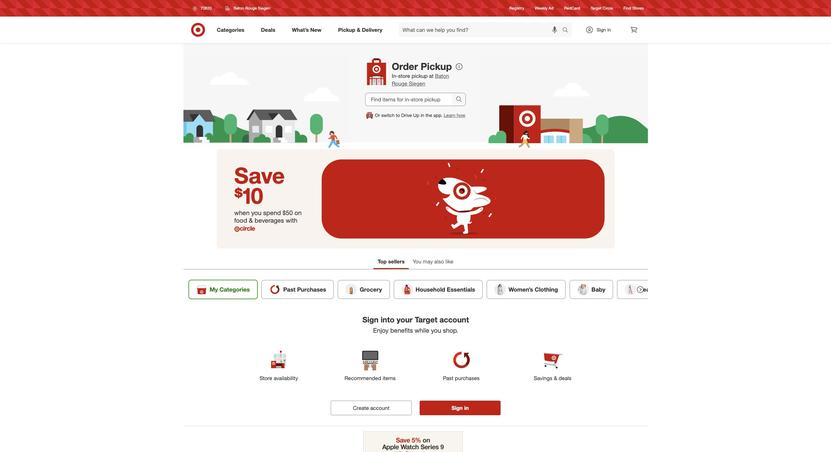 Task type: locate. For each thing, give the bounding box(es) containing it.
my categories
[[210, 286, 250, 293]]

past
[[283, 286, 295, 293], [443, 375, 453, 382]]

baton right at
[[435, 73, 449, 79]]

1 horizontal spatial target
[[591, 6, 602, 11]]

& left the delivery
[[357, 26, 360, 33]]

you inside when you spend $50 on food & beverages with circle
[[251, 209, 261, 217]]

in down purchases
[[464, 405, 469, 412]]

account
[[439, 315, 469, 324], [370, 405, 389, 412]]

baton rouge siegen
[[234, 6, 270, 11], [392, 73, 449, 87]]

new
[[310, 26, 322, 33]]

learn
[[444, 112, 455, 118]]

siegen
[[258, 6, 270, 11], [409, 80, 425, 87]]

also
[[434, 258, 444, 265]]

account up shop.
[[439, 315, 469, 324]]

sign in down past purchases
[[451, 405, 469, 412]]

1 horizontal spatial sign
[[451, 405, 463, 412]]

1 vertical spatial categories
[[219, 286, 250, 293]]

find stores link
[[624, 5, 644, 11]]

or
[[375, 112, 380, 118]]

pickup left the delivery
[[338, 26, 355, 33]]

1 horizontal spatial rouge
[[392, 80, 407, 87]]

you inside sign into your target account enjoy benefits while you shop.
[[431, 327, 441, 334]]

in right up
[[421, 112, 424, 118]]

baton inside baton rouge siegen
[[435, 73, 449, 79]]

1 horizontal spatial you
[[431, 327, 441, 334]]

sign
[[597, 27, 606, 33], [362, 315, 378, 324], [451, 405, 463, 412]]

1 horizontal spatial in
[[464, 405, 469, 412]]

store availability
[[259, 375, 298, 382]]

weekly ad link
[[535, 5, 554, 11]]

1 vertical spatial &
[[249, 217, 253, 224]]

order
[[392, 60, 418, 72]]

save
[[234, 162, 285, 189]]

0 vertical spatial in
[[607, 27, 611, 33]]

rouge inside baton rouge siegen dropdown button
[[245, 6, 257, 11]]

account inside sign into your target account enjoy benefits while you shop.
[[439, 315, 469, 324]]

0 horizontal spatial baton
[[234, 6, 244, 11]]

pickup
[[412, 73, 428, 79]]

0 vertical spatial account
[[439, 315, 469, 324]]

target
[[591, 6, 602, 11], [415, 315, 437, 324]]

1 vertical spatial sign in
[[451, 405, 469, 412]]

& up circle in the left of the page
[[249, 217, 253, 224]]

up
[[413, 112, 419, 118]]

1 vertical spatial past
[[443, 375, 453, 382]]

into
[[380, 315, 394, 324]]

benefits
[[390, 327, 413, 334]]

0 vertical spatial pickup
[[338, 26, 355, 33]]

pickup up at
[[421, 60, 452, 72]]

spend
[[263, 209, 281, 217]]

you right while
[[431, 327, 441, 334]]

rouge
[[245, 6, 257, 11], [392, 80, 407, 87]]

target circle
[[591, 6, 613, 11]]

recommended items
[[344, 375, 395, 382]]

0 horizontal spatial you
[[251, 209, 261, 217]]

how
[[457, 112, 465, 118]]

you
[[251, 209, 261, 217], [431, 327, 441, 334]]

past for past purchases
[[443, 375, 453, 382]]

sign down past purchases
[[451, 405, 463, 412]]

1 horizontal spatial siegen
[[409, 80, 425, 87]]

siegen down pickup
[[409, 80, 425, 87]]

with
[[286, 217, 297, 224]]

0 horizontal spatial sign
[[362, 315, 378, 324]]

sign down target circle link
[[597, 27, 606, 33]]

sign up enjoy
[[362, 315, 378, 324]]

find stores
[[624, 6, 644, 11]]

stores
[[632, 6, 644, 11]]

1 vertical spatial in
[[421, 112, 424, 118]]

& left deals
[[554, 375, 557, 382]]

delivery
[[362, 26, 382, 33]]

0 vertical spatial you
[[251, 209, 261, 217]]

in down 'circle' in the top of the page
[[607, 27, 611, 33]]

0 vertical spatial rouge
[[245, 6, 257, 11]]

0 vertical spatial past
[[283, 286, 295, 293]]

rouge up deals "link"
[[245, 6, 257, 11]]

recommended
[[344, 375, 381, 382]]

top sellers link
[[374, 255, 409, 269]]

enjoy
[[373, 327, 388, 334]]

0 vertical spatial baton
[[234, 6, 244, 11]]

baton rouge siegen inside dropdown button
[[234, 6, 270, 11]]

1 horizontal spatial past
[[443, 375, 453, 382]]

1 vertical spatial account
[[370, 405, 389, 412]]

2 horizontal spatial sign
[[597, 27, 606, 33]]

0 horizontal spatial rouge
[[245, 6, 257, 11]]

target left 'circle' in the top of the page
[[591, 6, 602, 11]]

1 horizontal spatial baton rouge siegen
[[392, 73, 449, 87]]

&
[[357, 26, 360, 33], [249, 217, 253, 224], [554, 375, 557, 382]]

0 vertical spatial &
[[357, 26, 360, 33]]

past inside button
[[283, 286, 295, 293]]

categories
[[217, 26, 244, 33], [219, 286, 250, 293]]

0 horizontal spatial in
[[421, 112, 424, 118]]

beauty button
[[617, 280, 666, 299]]

top sellers
[[378, 258, 405, 265]]

1 horizontal spatial pickup
[[421, 60, 452, 72]]

1 vertical spatial siegen
[[409, 80, 425, 87]]

2 horizontal spatial &
[[554, 375, 557, 382]]

past purchases
[[443, 375, 479, 382]]

sellers
[[388, 258, 405, 265]]

past left purchases
[[443, 375, 453, 382]]

siegen inside dropdown button
[[258, 6, 270, 11]]

rouge down in-
[[392, 80, 407, 87]]

you right when
[[251, 209, 261, 217]]

sign inside sign into your target account enjoy benefits while you shop.
[[362, 315, 378, 324]]

70820
[[201, 6, 212, 11]]

& for savings
[[554, 375, 557, 382]]

2 horizontal spatial in
[[607, 27, 611, 33]]

categories right my at the left bottom
[[219, 286, 250, 293]]

past left 'purchases'
[[283, 286, 295, 293]]

switch
[[381, 112, 395, 118]]

advertisement region
[[363, 432, 463, 453]]

what's new link
[[286, 23, 330, 37]]

baton rouge siegen down order pickup
[[392, 73, 449, 87]]

in-store pickup at
[[392, 73, 435, 79]]

grocery button
[[338, 280, 389, 299]]

baton
[[234, 6, 244, 11], [435, 73, 449, 79]]

0 horizontal spatial account
[[370, 405, 389, 412]]

1 horizontal spatial baton
[[435, 73, 449, 79]]

deals link
[[255, 23, 284, 37]]

baton up categories link
[[234, 6, 244, 11]]

1 vertical spatial target
[[415, 315, 437, 324]]

circle
[[603, 6, 613, 11]]

women's clothing
[[508, 286, 558, 293]]

2 vertical spatial &
[[554, 375, 557, 382]]

2 vertical spatial sign
[[451, 405, 463, 412]]

baton rouge siegen up deals
[[234, 6, 270, 11]]

the
[[426, 112, 432, 118]]

past purchases button
[[261, 280, 334, 299]]

0 vertical spatial siegen
[[258, 6, 270, 11]]

search
[[559, 27, 575, 34]]

categories down baton rouge siegen dropdown button
[[217, 26, 244, 33]]

1 horizontal spatial &
[[357, 26, 360, 33]]

beauty
[[639, 286, 658, 293]]

drive
[[401, 112, 412, 118]]

availability
[[274, 375, 298, 382]]

2 vertical spatial in
[[464, 405, 469, 412]]

siegen up deals
[[258, 6, 270, 11]]

0 horizontal spatial siegen
[[258, 6, 270, 11]]

sign in down target circle link
[[597, 27, 611, 33]]

1 vertical spatial rouge
[[392, 80, 407, 87]]

0 horizontal spatial &
[[249, 217, 253, 224]]

0 horizontal spatial target
[[415, 315, 437, 324]]

0 vertical spatial sign
[[597, 27, 606, 33]]

past for past purchases
[[283, 286, 295, 293]]

1 vertical spatial baton
[[435, 73, 449, 79]]

0 vertical spatial sign in
[[597, 27, 611, 33]]

create
[[353, 405, 369, 412]]

0 vertical spatial baton rouge siegen
[[234, 6, 270, 11]]

women's
[[508, 286, 533, 293]]

household essentials
[[415, 286, 475, 293]]

0 horizontal spatial sign in
[[451, 405, 469, 412]]

account right create
[[370, 405, 389, 412]]

clothing
[[535, 286, 558, 293]]

siegen inside baton rouge siegen
[[409, 80, 425, 87]]

0 horizontal spatial past
[[283, 286, 295, 293]]

1 vertical spatial you
[[431, 327, 441, 334]]

1 horizontal spatial account
[[439, 315, 469, 324]]

target up while
[[415, 315, 437, 324]]

70820 button
[[189, 2, 219, 14]]

0 horizontal spatial baton rouge siegen
[[234, 6, 270, 11]]

create account
[[353, 405, 389, 412]]

1 vertical spatial sign
[[362, 315, 378, 324]]

when you spend $50 on food & beverages with circle
[[234, 209, 302, 232]]

weekly ad
[[535, 6, 554, 11]]

in
[[607, 27, 611, 33], [421, 112, 424, 118], [464, 405, 469, 412]]



Task type: describe. For each thing, give the bounding box(es) containing it.
categories inside button
[[219, 286, 250, 293]]

in-
[[392, 73, 398, 79]]

What can we help you find? suggestions appear below search field
[[399, 23, 564, 37]]

what's
[[292, 26, 309, 33]]

grocery
[[360, 286, 382, 293]]

household essentials button
[[393, 280, 483, 299]]

sign in inside "button"
[[451, 405, 469, 412]]

app.
[[433, 112, 442, 118]]

savings & deals
[[534, 375, 571, 382]]

on
[[295, 209, 302, 217]]

sign into your target account enjoy benefits while you shop.
[[362, 315, 469, 334]]

search button
[[559, 23, 575, 38]]

you may also like
[[413, 258, 453, 265]]

ad
[[549, 6, 554, 11]]

circle
[[240, 224, 255, 232]]

shop.
[[443, 327, 458, 334]]

pickup & delivery
[[338, 26, 382, 33]]

account inside create account button
[[370, 405, 389, 412]]

sign inside "button"
[[451, 405, 463, 412]]

beverages
[[255, 217, 284, 224]]

rouge inside baton rouge siegen
[[392, 80, 407, 87]]

while
[[415, 327, 429, 334]]

in inside "button"
[[464, 405, 469, 412]]

household
[[415, 286, 445, 293]]

baby
[[591, 286, 605, 293]]

may
[[423, 258, 433, 265]]

food
[[234, 217, 247, 224]]

baton rouge siegen button
[[221, 2, 275, 14]]

my categories button
[[189, 280, 257, 299]]

women's clothing button
[[487, 280, 565, 299]]

you
[[413, 258, 421, 265]]

registry link
[[509, 5, 524, 11]]

registry
[[509, 6, 524, 11]]

0 vertical spatial target
[[591, 6, 602, 11]]

your
[[396, 315, 412, 324]]

$10
[[234, 183, 263, 209]]

1 vertical spatial pickup
[[421, 60, 452, 72]]

deals
[[261, 26, 275, 33]]

at
[[429, 73, 434, 79]]

1 horizontal spatial sign in
[[597, 27, 611, 33]]

find
[[624, 6, 631, 11]]

you may also like link
[[409, 255, 457, 269]]

& inside when you spend $50 on food & beverages with circle
[[249, 217, 253, 224]]

baby button
[[569, 280, 613, 299]]

store
[[398, 73, 410, 79]]

categories link
[[211, 23, 253, 37]]

what's new
[[292, 26, 322, 33]]

purchases
[[297, 286, 326, 293]]

weekly
[[535, 6, 548, 11]]

store
[[259, 375, 272, 382]]

like
[[445, 258, 453, 265]]

create account button
[[331, 401, 412, 416]]

items
[[382, 375, 395, 382]]

& for pickup
[[357, 26, 360, 33]]

essentials
[[447, 286, 475, 293]]

$50
[[283, 209, 293, 217]]

baton inside dropdown button
[[234, 6, 244, 11]]

sign in button
[[420, 401, 500, 416]]

or switch to drive up in the app. learn how
[[375, 112, 465, 118]]

savings
[[534, 375, 552, 382]]

0 vertical spatial categories
[[217, 26, 244, 33]]

Find items for in-store pickup search field
[[366, 93, 452, 106]]

pickup & delivery link
[[332, 23, 391, 37]]

sign in link
[[580, 23, 621, 37]]

target inside sign into your target account enjoy benefits while you shop.
[[415, 315, 437, 324]]

1 vertical spatial baton rouge siegen
[[392, 73, 449, 87]]

to
[[396, 112, 400, 118]]

top
[[378, 258, 387, 265]]

0 horizontal spatial pickup
[[338, 26, 355, 33]]

redcard
[[564, 6, 580, 11]]

learn how button
[[444, 112, 465, 119]]

target circle link
[[591, 5, 613, 11]]

when
[[234, 209, 250, 217]]

deals
[[558, 375, 571, 382]]



Task type: vqa. For each thing, say whether or not it's contained in the screenshot.
the CURED
no



